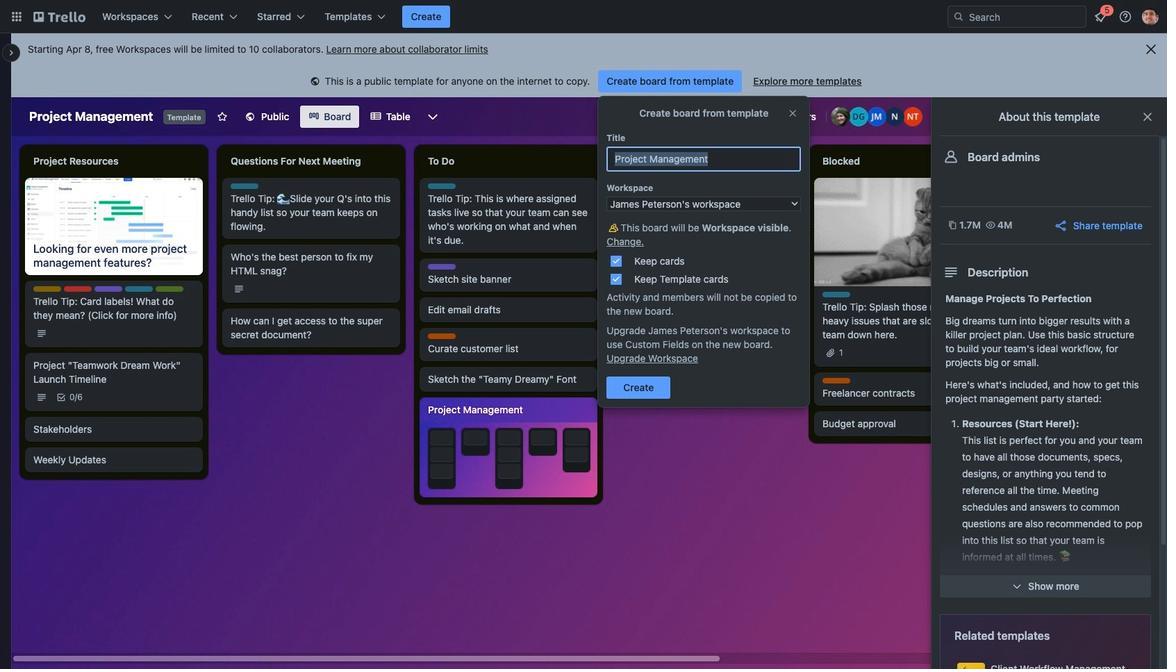 Task type: locate. For each thing, give the bounding box(es) containing it.
5 notifications image
[[1093, 8, 1109, 25]]

color: purple, title: "design team" element
[[428, 264, 456, 270], [626, 281, 653, 286], [95, 286, 122, 292]]

None text field
[[25, 150, 203, 172], [222, 150, 400, 172], [420, 150, 598, 172], [815, 150, 993, 172], [25, 150, 203, 172], [222, 150, 400, 172], [420, 150, 598, 172], [815, 150, 993, 172]]

1 horizontal spatial color: orange, title: "one more step" element
[[823, 378, 851, 384]]

open information menu image
[[1119, 10, 1133, 24]]

back to home image
[[33, 6, 85, 28]]

1 horizontal spatial color: purple, title: "design team" element
[[428, 264, 456, 270]]

caity (caity) image
[[831, 107, 851, 126]]

nicole tang (nicoletang31) image
[[904, 107, 923, 126]]

devan goldstein (devangoldstein2) image
[[849, 107, 869, 126]]

0 vertical spatial color: orange, title: "one more step" element
[[428, 334, 456, 339]]

color: yellow, title: "copy request" element
[[33, 286, 61, 292]]

2 horizontal spatial color: purple, title: "design team" element
[[626, 281, 653, 286]]

sm image
[[308, 75, 322, 89]]

0 horizontal spatial color: orange, title: "one more step" element
[[428, 334, 456, 339]]

Search field
[[965, 6, 1086, 27]]

1 vertical spatial color: orange, title: "one more step" element
[[823, 378, 851, 384]]

0 horizontal spatial color: purple, title: "design team" element
[[95, 286, 122, 292]]

None submit
[[607, 377, 671, 399]]

color: orange, title: "one more step" element
[[428, 334, 456, 339], [823, 378, 851, 384]]

nic (nicoletollefson1) image
[[885, 107, 905, 126]]

customize views image
[[426, 110, 440, 124]]

color: sky, title: "trello tip" element
[[231, 183, 259, 189], [428, 183, 456, 189], [626, 183, 653, 189], [125, 286, 153, 292], [823, 292, 851, 297]]



Task type: vqa. For each thing, say whether or not it's contained in the screenshot.
Color: yellow, title: "Copy Request" element
yes



Task type: describe. For each thing, give the bounding box(es) containing it.
james peterson (jamespeterson93) image
[[1143, 8, 1159, 25]]

color: lime, title: "halp" element
[[156, 286, 183, 292]]

sm image
[[607, 221, 621, 235]]

color: red, title: "priority" element
[[64, 286, 92, 292]]

primary element
[[0, 0, 1168, 33]]

search image
[[954, 11, 965, 22]]

Like "Team Product Sprint" for example… text field
[[607, 147, 802, 172]]

star or unstar board image
[[217, 111, 228, 122]]

Board name text field
[[22, 106, 160, 128]]

jordan mirchev (jordan_mirchev) image
[[867, 107, 887, 126]]



